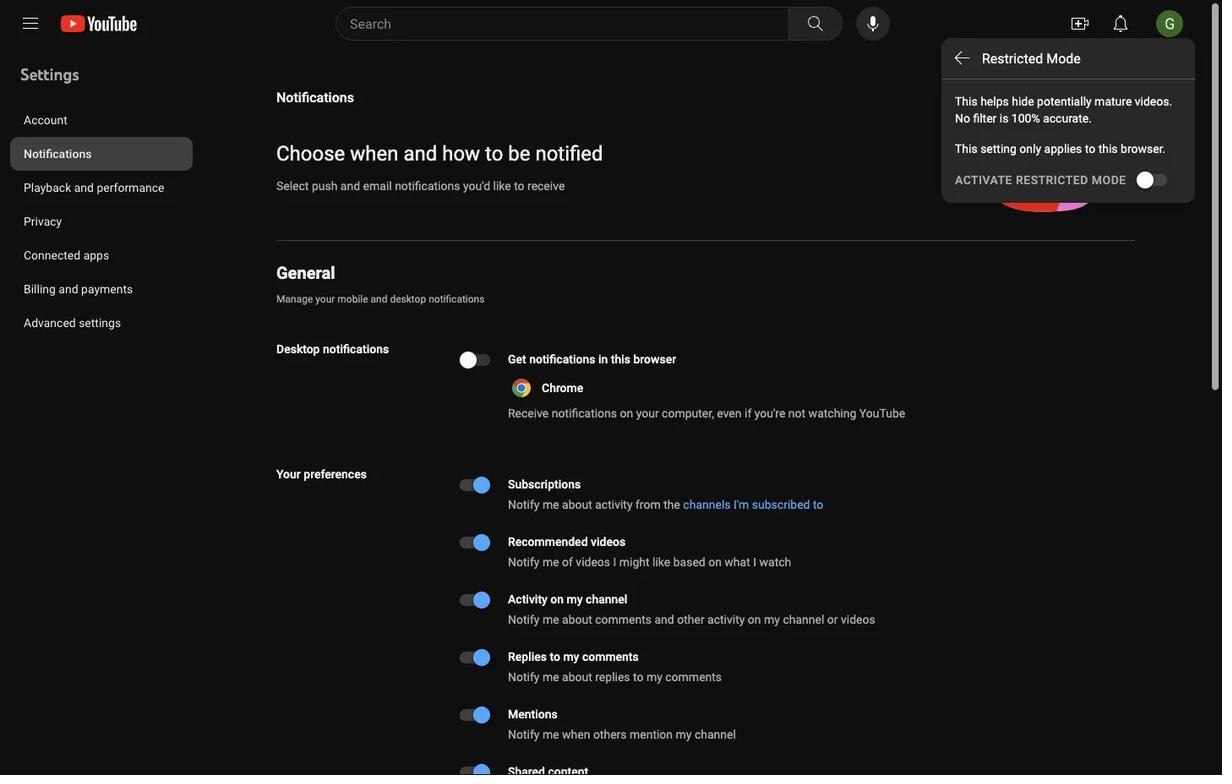 Task type: vqa. For each thing, say whether or not it's contained in the screenshot.
To
yes



Task type: describe. For each thing, give the bounding box(es) containing it.
notify inside subscriptions notify me about activity from the channels i'm subscribed to
[[508, 497, 540, 511]]

billing and payments
[[24, 282, 133, 296]]

when inside mentions notify me when others mention my channel
[[562, 727, 590, 741]]

my inside mentions notify me when others mention my channel
[[676, 727, 692, 741]]

videos inside activity on my channel notify me about comments and other activity on my channel or videos
[[841, 612, 875, 626]]

from
[[636, 497, 661, 511]]

1 vertical spatial videos
[[576, 555, 610, 569]]

avatar image image
[[1156, 10, 1183, 37]]

others
[[593, 727, 627, 741]]

recommended
[[508, 535, 588, 549]]

on inside 'recommended videos notify me of videos i might like based on what i watch'
[[708, 555, 722, 569]]

on right the activity
[[550, 592, 564, 606]]

my down watch
[[764, 612, 780, 626]]

this for this setting only applies to this browser.
[[955, 142, 978, 156]]

desktop
[[276, 342, 320, 356]]

payments
[[81, 282, 133, 296]]

advanced settings
[[24, 316, 121, 330]]

this for this helps hide potentially mature videos. no filter is 100% accurate.
[[955, 94, 978, 108]]

push
[[312, 179, 338, 193]]

in
[[598, 352, 608, 366]]

get
[[508, 352, 526, 366]]

comments inside activity on my channel notify me about comments and other activity on my channel or videos
[[595, 612, 652, 626]]

me inside replies to my comments notify me about replies to my comments
[[542, 670, 559, 684]]

mentions
[[508, 707, 558, 721]]

settings
[[20, 64, 79, 85]]

youtube
[[859, 406, 905, 420]]

about for comments
[[562, 670, 592, 684]]

and right playback
[[74, 180, 94, 194]]

browser.
[[1121, 142, 1166, 156]]

channel inside mentions notify me when others mention my channel
[[695, 727, 736, 741]]

notified
[[535, 142, 603, 166]]

me inside subscriptions notify me about activity from the channels i'm subscribed to
[[542, 497, 559, 511]]

channels i'm subscribed to link
[[683, 496, 823, 513]]

my right replies
[[646, 670, 662, 684]]

notifications for desktop notifications
[[323, 342, 389, 356]]

hide
[[1012, 94, 1034, 108]]

watching
[[808, 406, 856, 420]]

of
[[562, 555, 573, 569]]

this helps hide potentially mature videos. no filter is 100% accurate.
[[955, 94, 1172, 125]]

based
[[673, 555, 705, 569]]

billing
[[24, 282, 56, 296]]

subscriptions notify me about activity from the channels i'm subscribed to
[[508, 477, 823, 511]]

computer,
[[662, 406, 714, 420]]

might
[[619, 555, 650, 569]]

activity
[[508, 592, 548, 606]]

1 vertical spatial comments
[[582, 650, 639, 663]]

activate
[[955, 173, 1013, 187]]

other
[[677, 612, 705, 626]]

1 vertical spatial notifications
[[24, 147, 92, 161]]

replies
[[508, 650, 547, 663]]

like inside 'recommended videos notify me of videos i might like based on what i watch'
[[653, 555, 670, 569]]

apps
[[83, 248, 109, 262]]

potentially
[[1037, 94, 1092, 108]]

manage
[[276, 293, 313, 305]]

Search text field
[[350, 13, 785, 35]]

receive
[[527, 179, 565, 193]]

and right billing
[[59, 282, 78, 296]]

restricted mode
[[982, 50, 1081, 66]]

mentions notify me when others mention my channel
[[508, 707, 736, 741]]

and right the push
[[340, 179, 360, 193]]

connected
[[24, 248, 80, 262]]

even
[[717, 406, 742, 420]]

accurate.
[[1043, 111, 1092, 125]]

the
[[664, 497, 680, 511]]

you'd
[[463, 179, 490, 193]]

1 horizontal spatial this
[[1098, 142, 1118, 156]]

on down what on the bottom right of page
[[748, 612, 761, 626]]

email
[[363, 179, 392, 193]]

not
[[788, 406, 806, 420]]

your
[[276, 467, 301, 481]]

subscriptions
[[508, 477, 581, 491]]

you're
[[754, 406, 785, 420]]

to left 'receive'
[[514, 179, 524, 193]]

mature
[[1095, 94, 1132, 108]]

0 horizontal spatial channel
[[586, 592, 627, 606]]

my right replies on the left of the page
[[563, 650, 579, 663]]

about for channel
[[562, 612, 592, 626]]

choose when and how to be notified
[[276, 142, 603, 166]]

manage your mobile and desktop notifications
[[276, 293, 485, 305]]

applies
[[1044, 142, 1082, 156]]

no
[[955, 111, 970, 125]]

what
[[725, 555, 750, 569]]



Task type: locate. For each thing, give the bounding box(es) containing it.
my right mention
[[676, 727, 692, 741]]

about down the of
[[562, 612, 592, 626]]

2 vertical spatial comments
[[665, 670, 722, 684]]

restricted up hide
[[982, 50, 1043, 66]]

1 horizontal spatial when
[[562, 727, 590, 741]]

1 vertical spatial when
[[562, 727, 590, 741]]

i right what on the bottom right of page
[[753, 555, 756, 569]]

mention
[[630, 727, 673, 741]]

notifications
[[395, 179, 460, 193], [429, 293, 485, 305], [323, 342, 389, 356], [529, 352, 595, 366], [552, 406, 617, 420]]

get notifications in this browser
[[508, 352, 676, 366]]

is
[[1000, 111, 1009, 125]]

0 vertical spatial videos
[[591, 535, 626, 549]]

privacy
[[24, 214, 62, 228]]

2 notify from the top
[[508, 555, 540, 569]]

0 vertical spatial when
[[350, 142, 398, 166]]

notifications
[[276, 89, 354, 105], [24, 147, 92, 161]]

videos.
[[1135, 94, 1172, 108]]

notifications down chrome
[[552, 406, 617, 420]]

account
[[24, 113, 67, 127]]

2 horizontal spatial channel
[[783, 612, 824, 626]]

activity left from
[[595, 497, 633, 511]]

activity inside subscriptions notify me about activity from the channels i'm subscribed to
[[595, 497, 633, 511]]

notify down the activity
[[508, 612, 540, 626]]

1 about from the top
[[562, 497, 592, 511]]

this down no
[[955, 142, 978, 156]]

about inside replies to my comments notify me about replies to my comments
[[562, 670, 592, 684]]

2 about from the top
[[562, 612, 592, 626]]

channels
[[683, 497, 731, 511]]

2 vertical spatial videos
[[841, 612, 875, 626]]

me down the activity
[[542, 612, 559, 626]]

channel
[[586, 592, 627, 606], [783, 612, 824, 626], [695, 727, 736, 741]]

activity inside activity on my channel notify me about comments and other activity on my channel or videos
[[707, 612, 745, 626]]

subscribed
[[752, 497, 810, 511]]

i left might
[[613, 555, 616, 569]]

0 horizontal spatial when
[[350, 142, 398, 166]]

0 horizontal spatial activity
[[595, 497, 633, 511]]

select push and email notifications you'd like to receive
[[276, 179, 565, 193]]

1 vertical spatial activity
[[707, 612, 745, 626]]

3 me from the top
[[542, 612, 559, 626]]

to right the applies
[[1085, 142, 1096, 156]]

videos
[[591, 535, 626, 549], [576, 555, 610, 569], [841, 612, 875, 626]]

when left others
[[562, 727, 590, 741]]

privacy link
[[10, 205, 193, 238], [10, 205, 193, 238]]

to inside subscriptions notify me about activity from the channels i'm subscribed to
[[813, 497, 823, 511]]

and up select push and email notifications you'd like to receive
[[403, 142, 437, 166]]

to right replies
[[633, 670, 644, 684]]

1 horizontal spatial your
[[636, 406, 659, 420]]

1 me from the top
[[542, 497, 559, 511]]

notify down replies on the left of the page
[[508, 670, 540, 684]]

100%
[[1012, 111, 1040, 125]]

me down mentions at bottom
[[542, 727, 559, 741]]

connected apps link
[[10, 238, 193, 272], [10, 238, 193, 272]]

channel down might
[[586, 592, 627, 606]]

receive notifications on your computer, even if you're not watching youtube
[[508, 406, 905, 420]]

mode
[[1046, 50, 1081, 66], [1092, 173, 1126, 187]]

0 horizontal spatial your
[[315, 293, 335, 305]]

notifications up playback
[[24, 147, 92, 161]]

notify inside activity on my channel notify me about comments and other activity on my channel or videos
[[508, 612, 540, 626]]

4 me from the top
[[542, 670, 559, 684]]

helps
[[981, 94, 1009, 108]]

me left the of
[[542, 555, 559, 569]]

1 horizontal spatial notifications
[[276, 89, 354, 105]]

0 vertical spatial about
[[562, 497, 592, 511]]

notify down mentions at bottom
[[508, 727, 540, 741]]

select
[[276, 179, 309, 193]]

only
[[1020, 142, 1041, 156]]

notifications link
[[10, 137, 193, 171], [10, 137, 193, 171]]

1 vertical spatial this
[[955, 142, 978, 156]]

this inside the "choose when and how to be notified" main content
[[611, 352, 630, 366]]

my
[[567, 592, 583, 606], [764, 612, 780, 626], [563, 650, 579, 663], [646, 670, 662, 684], [676, 727, 692, 741]]

filter
[[973, 111, 997, 125]]

choose when and how to be notified main content
[[0, 47, 1209, 775]]

mode up the potentially
[[1046, 50, 1081, 66]]

recommended videos notify me of videos i might like based on what i watch
[[508, 535, 791, 569]]

connected apps
[[24, 248, 109, 262]]

be
[[508, 142, 530, 166]]

your left mobile
[[315, 293, 335, 305]]

0 horizontal spatial mode
[[1046, 50, 1081, 66]]

0 horizontal spatial like
[[493, 179, 511, 193]]

when up email on the left top of the page
[[350, 142, 398, 166]]

1 horizontal spatial like
[[653, 555, 670, 569]]

playback
[[24, 180, 71, 194]]

4 notify from the top
[[508, 670, 540, 684]]

0 vertical spatial activity
[[595, 497, 633, 511]]

this up no
[[955, 94, 978, 108]]

1 horizontal spatial mode
[[1092, 173, 1126, 187]]

me inside mentions notify me when others mention my channel
[[542, 727, 559, 741]]

1 vertical spatial like
[[653, 555, 670, 569]]

2 i from the left
[[753, 555, 756, 569]]

and
[[403, 142, 437, 166], [340, 179, 360, 193], [74, 180, 94, 194], [59, 282, 78, 296], [371, 293, 387, 305], [655, 612, 674, 626]]

general
[[276, 263, 335, 283]]

1 vertical spatial this
[[611, 352, 630, 366]]

activity right other
[[707, 612, 745, 626]]

about down subscriptions
[[562, 497, 592, 511]]

videos up might
[[591, 535, 626, 549]]

notifications for receive notifications on your computer, even if you're not watching youtube
[[552, 406, 617, 420]]

this left browser.
[[1098, 142, 1118, 156]]

notifications for get notifications in this browser
[[529, 352, 595, 366]]

on left what on the bottom right of page
[[708, 555, 722, 569]]

performance
[[97, 180, 164, 194]]

watch
[[759, 555, 791, 569]]

videos right or on the right
[[841, 612, 875, 626]]

0 vertical spatial like
[[493, 179, 511, 193]]

1 i from the left
[[613, 555, 616, 569]]

notifications up choose
[[276, 89, 354, 105]]

2 vertical spatial about
[[562, 670, 592, 684]]

me inside 'recommended videos notify me of videos i might like based on what i watch'
[[542, 555, 559, 569]]

to right replies on the left of the page
[[550, 650, 560, 663]]

notify
[[508, 497, 540, 511], [508, 555, 540, 569], [508, 612, 540, 626], [508, 670, 540, 684], [508, 727, 540, 741]]

activity on my channel notify me about comments and other activity on my channel or videos
[[508, 592, 875, 626]]

notifications right desktop
[[429, 293, 485, 305]]

and right mobile
[[371, 293, 387, 305]]

2 me from the top
[[542, 555, 559, 569]]

like right 'you'd'
[[493, 179, 511, 193]]

restricted
[[982, 50, 1043, 66], [1016, 173, 1088, 187]]

0 vertical spatial your
[[315, 293, 335, 305]]

2 this from the top
[[955, 142, 978, 156]]

on
[[620, 406, 633, 420], [708, 555, 722, 569], [550, 592, 564, 606], [748, 612, 761, 626]]

2 vertical spatial channel
[[695, 727, 736, 741]]

1 horizontal spatial activity
[[707, 612, 745, 626]]

1 notify from the top
[[508, 497, 540, 511]]

activate restricted mode
[[955, 173, 1126, 187]]

playback and performance
[[24, 180, 164, 194]]

or
[[827, 612, 838, 626]]

this right in
[[611, 352, 630, 366]]

1 vertical spatial your
[[636, 406, 659, 420]]

how
[[442, 142, 480, 166]]

me down subscriptions
[[542, 497, 559, 511]]

your left the computer,
[[636, 406, 659, 420]]

when
[[350, 142, 398, 166], [562, 727, 590, 741]]

notify down subscriptions
[[508, 497, 540, 511]]

like right might
[[653, 555, 670, 569]]

0 vertical spatial channel
[[586, 592, 627, 606]]

advanced settings link
[[10, 306, 193, 340], [10, 306, 193, 340]]

chrome
[[542, 381, 583, 395]]

billing and payments link
[[10, 272, 193, 306], [10, 272, 193, 306]]

browser
[[633, 352, 676, 366]]

0 horizontal spatial notifications
[[24, 147, 92, 161]]

about inside subscriptions notify me about activity from the channels i'm subscribed to
[[562, 497, 592, 511]]

preferences
[[304, 467, 367, 481]]

this inside "this helps hide potentially mature videos. no filter is 100% accurate."
[[955, 94, 978, 108]]

notifications down mobile
[[323, 342, 389, 356]]

None search field
[[305, 7, 846, 41]]

receive
[[508, 406, 549, 420]]

channel right mention
[[695, 727, 736, 741]]

and inside activity on my channel notify me about comments and other activity on my channel or videos
[[655, 612, 674, 626]]

about inside activity on my channel notify me about comments and other activity on my channel or videos
[[562, 612, 592, 626]]

and left other
[[655, 612, 674, 626]]

me down replies on the left of the page
[[542, 670, 559, 684]]

0 horizontal spatial this
[[611, 352, 630, 366]]

notifications up chrome
[[529, 352, 595, 366]]

3 about from the top
[[562, 670, 592, 684]]

activity
[[595, 497, 633, 511], [707, 612, 745, 626]]

i
[[613, 555, 616, 569], [753, 555, 756, 569]]

your
[[315, 293, 335, 305], [636, 406, 659, 420]]

channel left or on the right
[[783, 612, 824, 626]]

me inside activity on my channel notify me about comments and other activity on my channel or videos
[[542, 612, 559, 626]]

mode down browser.
[[1092, 173, 1126, 187]]

like
[[493, 179, 511, 193], [653, 555, 670, 569]]

notify inside 'recommended videos notify me of videos i might like based on what i watch'
[[508, 555, 540, 569]]

0 vertical spatial notifications
[[276, 89, 354, 105]]

1 vertical spatial channel
[[783, 612, 824, 626]]

this setting only applies to this browser.
[[955, 142, 1166, 156]]

notify inside mentions notify me when others mention my channel
[[508, 727, 540, 741]]

5 me from the top
[[542, 727, 559, 741]]

1 horizontal spatial channel
[[695, 727, 736, 741]]

0 vertical spatial this
[[1098, 142, 1118, 156]]

1 vertical spatial mode
[[1092, 173, 1126, 187]]

notifications down choose when and how to be notified
[[395, 179, 460, 193]]

1 vertical spatial restricted
[[1016, 173, 1088, 187]]

setting
[[981, 142, 1017, 156]]

3 notify from the top
[[508, 612, 540, 626]]

desktop
[[390, 293, 426, 305]]

desktop notifications
[[276, 342, 389, 356]]

comments up replies
[[582, 650, 639, 663]]

restricted down this setting only applies to this browser.
[[1016, 173, 1088, 187]]

notify inside replies to my comments notify me about replies to my comments
[[508, 670, 540, 684]]

your preferences
[[276, 467, 367, 481]]

comments up replies to my comments notify me about replies to my comments
[[595, 612, 652, 626]]

replies to my comments notify me about replies to my comments
[[508, 650, 722, 684]]

my down the of
[[567, 592, 583, 606]]

1 vertical spatial about
[[562, 612, 592, 626]]

0 vertical spatial comments
[[595, 612, 652, 626]]

to left the be
[[485, 142, 503, 166]]

comments down other
[[665, 670, 722, 684]]

1 horizontal spatial i
[[753, 555, 756, 569]]

replies
[[595, 670, 630, 684]]

about left replies
[[562, 670, 592, 684]]

0 horizontal spatial i
[[613, 555, 616, 569]]

0 vertical spatial mode
[[1046, 50, 1081, 66]]

to
[[485, 142, 503, 166], [1085, 142, 1096, 156], [514, 179, 524, 193], [813, 497, 823, 511], [550, 650, 560, 663], [633, 670, 644, 684]]

notify down recommended at the left bottom
[[508, 555, 540, 569]]

mobile
[[337, 293, 368, 305]]

this
[[955, 94, 978, 108], [955, 142, 978, 156]]

0 vertical spatial this
[[955, 94, 978, 108]]

me
[[542, 497, 559, 511], [542, 555, 559, 569], [542, 612, 559, 626], [542, 670, 559, 684], [542, 727, 559, 741]]

0 vertical spatial restricted
[[982, 50, 1043, 66]]

5 notify from the top
[[508, 727, 540, 741]]

if
[[745, 406, 752, 420]]

choose
[[276, 142, 345, 166]]

i'm
[[734, 497, 749, 511]]

on left the computer,
[[620, 406, 633, 420]]

1 this from the top
[[955, 94, 978, 108]]

advanced
[[24, 316, 76, 330]]

videos right the of
[[576, 555, 610, 569]]

to right "subscribed"
[[813, 497, 823, 511]]

settings
[[79, 316, 121, 330]]



